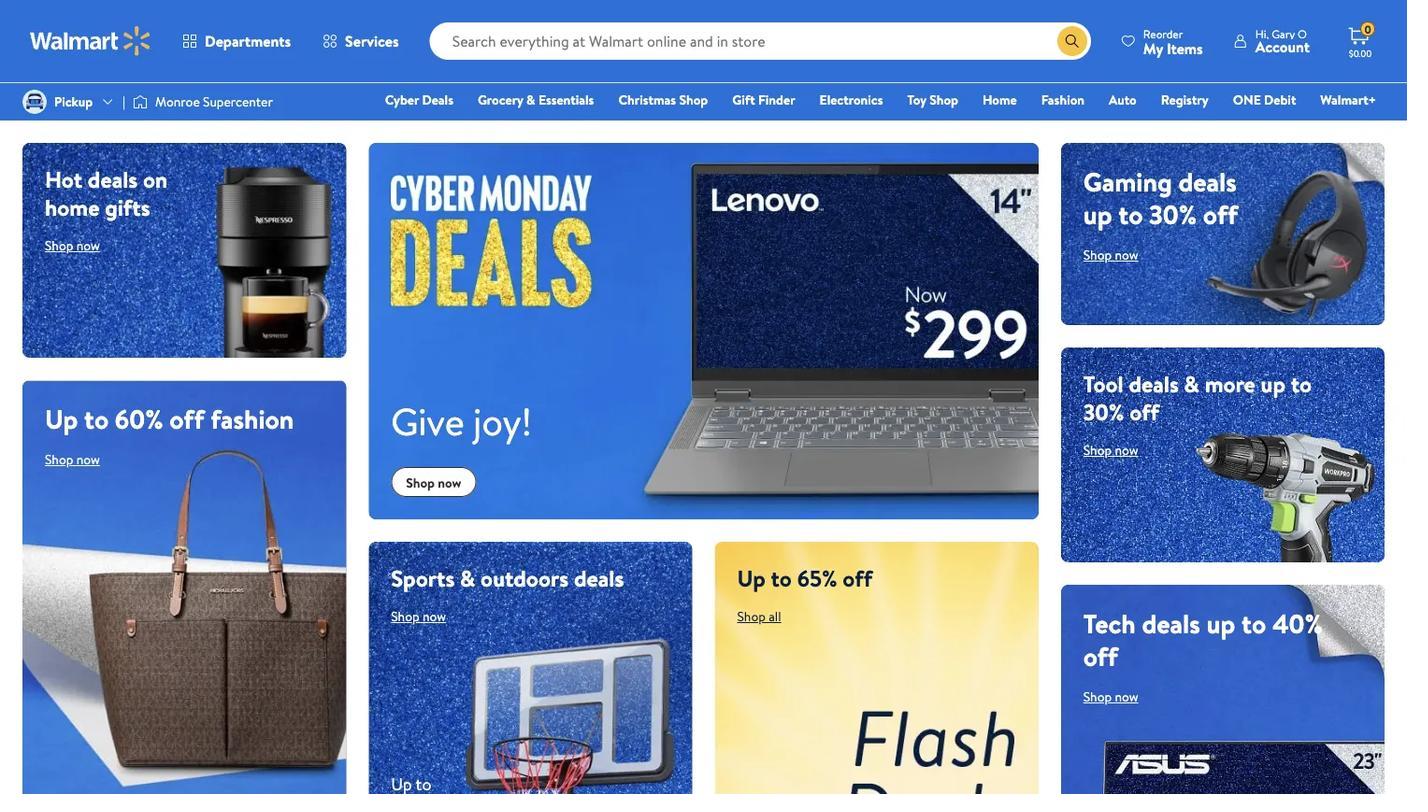 Task type: describe. For each thing, give the bounding box(es) containing it.
walmart image
[[30, 26, 151, 56]]

shop inside toy shop link
[[930, 91, 958, 109]]

auto
[[1109, 91, 1137, 109]]

deals for hot
[[88, 164, 138, 195]]

up for up to 60% off fashion
[[45, 401, 78, 438]]

shop now link for tool deals & more up to 30% off
[[1083, 441, 1138, 459]]

shop now for hot deals on home gifts
[[45, 237, 100, 255]]

toy shop
[[907, 91, 958, 109]]

more
[[1205, 368, 1256, 399]]

electronics
[[820, 91, 883, 109]]

toy shop link
[[899, 90, 967, 110]]

cyber
[[385, 91, 419, 109]]

home
[[983, 91, 1017, 109]]

outdoors
[[481, 563, 569, 594]]

30% inside 'tool deals & more up to 30% off'
[[1083, 396, 1124, 428]]

departments button
[[166, 19, 307, 64]]

finder
[[758, 91, 795, 109]]

shop now for tool deals & more up to 30% off
[[1083, 441, 1138, 459]]

gary
[[1272, 26, 1295, 42]]

home
[[45, 192, 100, 223]]

shop for sports & outdoors deals
[[391, 608, 419, 626]]

christmas shop link
[[610, 90, 716, 110]]

electronics link
[[811, 90, 891, 110]]

& inside 'tool deals & more up to 30% off'
[[1184, 368, 1199, 399]]

monroe supercenter
[[155, 93, 273, 111]]

shop for hot deals on home gifts
[[45, 237, 73, 255]]

sports & outdoors deals
[[391, 563, 624, 594]]

deals right outdoors
[[574, 563, 624, 594]]

cyber deals
[[385, 91, 453, 109]]

walmart+
[[1321, 91, 1376, 109]]

tech
[[1083, 606, 1136, 642]]

services button
[[307, 19, 415, 64]]

monroe
[[155, 93, 200, 111]]

services
[[345, 31, 399, 51]]

now for hot
[[76, 237, 100, 255]]

gift
[[732, 91, 755, 109]]

registry
[[1161, 91, 1209, 109]]

reorder my items
[[1143, 26, 1203, 58]]

to inside 'tool deals & more up to 30% off'
[[1291, 368, 1312, 399]]

shop now for give joy!
[[406, 473, 461, 492]]

my
[[1143, 38, 1163, 58]]

joy!
[[473, 396, 532, 447]]

account
[[1255, 36, 1310, 57]]

now for tool
[[1115, 441, 1138, 459]]

65%
[[797, 563, 837, 594]]

fashion
[[211, 401, 294, 438]]

shop now link for tech deals up to 40% off
[[1083, 688, 1138, 706]]

off inside 'tool deals & more up to 30% off'
[[1130, 396, 1159, 428]]

deals for tech
[[1142, 606, 1200, 642]]

up for 30%
[[1083, 196, 1112, 233]]

shop now link for gaming deals up to 30% off
[[1083, 246, 1138, 264]]

now for gaming
[[1115, 246, 1138, 264]]

fashion link
[[1033, 90, 1093, 110]]

shop now for up to 60% off fashion
[[45, 451, 100, 469]]

40%
[[1272, 606, 1323, 642]]

grocery & essentials
[[478, 91, 594, 109]]

to inside gaming deals up to 30% off
[[1118, 196, 1143, 233]]

& for sports & outdoors deals
[[460, 563, 475, 594]]

toy
[[907, 91, 926, 109]]

departments
[[205, 31, 291, 51]]

shop all link
[[737, 608, 781, 626]]

shop inside christmas shop link
[[679, 91, 708, 109]]

0
[[1364, 21, 1371, 37]]

grocery & essentials link
[[469, 90, 602, 110]]

30% inside gaming deals up to 30% off
[[1149, 196, 1197, 233]]

tool
[[1083, 368, 1124, 399]]

tool deals & more up to 30% off
[[1083, 368, 1312, 428]]

shop for up to 60% off fashion
[[45, 451, 73, 469]]

on
[[143, 164, 168, 195]]

o
[[1298, 26, 1307, 42]]

shop now for sports & outdoors deals
[[391, 608, 446, 626]]

off inside gaming deals up to 30% off
[[1203, 196, 1238, 233]]

shop now link for hot deals on home gifts
[[45, 237, 100, 255]]

deals
[[422, 91, 453, 109]]

shop now for tech deals up to 40% off
[[1083, 688, 1138, 706]]

debit
[[1264, 91, 1296, 109]]

supercenter
[[203, 93, 273, 111]]



Task type: vqa. For each thing, say whether or not it's contained in the screenshot.
option
no



Task type: locate. For each thing, give the bounding box(es) containing it.
cyber deals link
[[377, 90, 462, 110]]

0 horizontal spatial up
[[45, 401, 78, 438]]

now down up to 60% off fashion
[[76, 451, 100, 469]]

give
[[391, 396, 464, 447]]

up inside 'tool deals & more up to 30% off'
[[1261, 368, 1286, 399]]

now down tool
[[1115, 441, 1138, 459]]

0 horizontal spatial 30%
[[1083, 396, 1124, 428]]

shop now link for sports & outdoors deals
[[391, 608, 446, 626]]

& for grocery & essentials
[[526, 91, 535, 109]]

to
[[1118, 196, 1143, 233], [1291, 368, 1312, 399], [84, 401, 109, 438], [771, 563, 792, 594], [1242, 606, 1266, 642]]

now down gaming deals up to 30% off
[[1115, 246, 1138, 264]]

deals right "tech"
[[1142, 606, 1200, 642]]

up to 65% off
[[737, 563, 873, 594]]

gifts
[[105, 192, 150, 223]]

hi,
[[1255, 26, 1269, 42]]

0 horizontal spatial &
[[460, 563, 475, 594]]

1 vertical spatial up
[[737, 563, 766, 594]]

$0.00
[[1349, 47, 1372, 59]]

now down home
[[76, 237, 100, 255]]

shop all
[[737, 608, 781, 626]]

up for up to 65% off
[[737, 563, 766, 594]]

shop
[[679, 91, 708, 109], [930, 91, 958, 109], [45, 237, 73, 255], [1083, 246, 1112, 264], [1083, 441, 1112, 459], [45, 451, 73, 469], [406, 473, 435, 492], [391, 608, 419, 626], [737, 608, 766, 626], [1083, 688, 1112, 706]]

off
[[1203, 196, 1238, 233], [1130, 396, 1159, 428], [170, 401, 204, 438], [843, 563, 873, 594], [1083, 639, 1118, 675]]

up to 60% off fashion
[[45, 401, 294, 438]]

Search search field
[[430, 22, 1091, 60]]

now for up
[[76, 451, 100, 469]]

1 horizontal spatial 30%
[[1149, 196, 1197, 233]]

shop for up to 65% off
[[737, 608, 766, 626]]

all
[[769, 608, 781, 626]]

one
[[1233, 91, 1261, 109]]

1 vertical spatial up
[[1261, 368, 1286, 399]]

now for give
[[438, 473, 461, 492]]

up
[[45, 401, 78, 438], [737, 563, 766, 594]]

registry link
[[1153, 90, 1217, 110]]

essentials
[[538, 91, 594, 109]]

deals right tool
[[1129, 368, 1179, 399]]

now
[[76, 237, 100, 255], [1115, 246, 1138, 264], [1115, 441, 1138, 459], [76, 451, 100, 469], [438, 473, 461, 492], [423, 608, 446, 626], [1115, 688, 1138, 706]]

up for 40%
[[1207, 606, 1235, 642]]

up inside tech deals up to 40% off
[[1207, 606, 1235, 642]]

now down the give joy!
[[438, 473, 461, 492]]

& right sports
[[460, 563, 475, 594]]

shop now link
[[45, 237, 100, 255], [1083, 246, 1138, 264], [1083, 441, 1138, 459], [45, 451, 100, 469], [391, 468, 476, 497], [391, 608, 446, 626], [1083, 688, 1138, 706]]

now down "tech"
[[1115, 688, 1138, 706]]

& right grocery
[[526, 91, 535, 109]]

one debit link
[[1225, 90, 1305, 110]]

christmas shop
[[618, 91, 708, 109]]

deals for gaming
[[1179, 164, 1237, 200]]

deals inside the hot deals on home gifts
[[88, 164, 138, 195]]

up inside gaming deals up to 30% off
[[1083, 196, 1112, 233]]

off inside tech deals up to 40% off
[[1083, 639, 1118, 675]]

gaming deals up to 30% off
[[1083, 164, 1238, 233]]

2 vertical spatial up
[[1207, 606, 1235, 642]]

&
[[526, 91, 535, 109], [1184, 368, 1199, 399], [460, 563, 475, 594]]

one debit
[[1233, 91, 1296, 109]]

60%
[[115, 401, 163, 438]]

0 horizontal spatial up
[[1083, 196, 1112, 233]]

deals right "gaming"
[[1179, 164, 1237, 200]]

pickup
[[54, 93, 93, 111]]

gift finder link
[[724, 90, 804, 110]]

1 vertical spatial 30%
[[1083, 396, 1124, 428]]

0 vertical spatial up
[[1083, 196, 1112, 233]]

|
[[123, 93, 125, 111]]

items
[[1167, 38, 1203, 58]]

shop for gaming deals up to 30% off
[[1083, 246, 1112, 264]]

gaming
[[1083, 164, 1172, 200]]

deals inside tech deals up to 40% off
[[1142, 606, 1200, 642]]

0 vertical spatial 30%
[[1149, 196, 1197, 233]]

tech deals up to 40% off
[[1083, 606, 1323, 675]]

fashion
[[1041, 91, 1085, 109]]

gift finder
[[732, 91, 795, 109]]

to inside tech deals up to 40% off
[[1242, 606, 1266, 642]]

sports
[[391, 563, 455, 594]]

2 vertical spatial &
[[460, 563, 475, 594]]

auto link
[[1101, 90, 1145, 110]]

home link
[[974, 90, 1025, 110]]

 image
[[133, 93, 148, 111]]

& left "more"
[[1184, 368, 1199, 399]]

christmas
[[618, 91, 676, 109]]

grocery
[[478, 91, 523, 109]]

deals inside gaming deals up to 30% off
[[1179, 164, 1237, 200]]

hot deals on home gifts
[[45, 164, 168, 223]]

search icon image
[[1065, 34, 1080, 49]]

1 horizontal spatial &
[[526, 91, 535, 109]]

Walmart Site-Wide search field
[[430, 22, 1091, 60]]

hot
[[45, 164, 82, 195]]

shop for give joy!
[[406, 473, 435, 492]]

1 vertical spatial &
[[1184, 368, 1199, 399]]

1 horizontal spatial up
[[737, 563, 766, 594]]

hi, gary o account
[[1255, 26, 1310, 57]]

0 vertical spatial &
[[526, 91, 535, 109]]

deals
[[88, 164, 138, 195], [1179, 164, 1237, 200], [1129, 368, 1179, 399], [574, 563, 624, 594], [1142, 606, 1200, 642]]

reorder
[[1143, 26, 1183, 42]]

deals inside 'tool deals & more up to 30% off'
[[1129, 368, 1179, 399]]

shop for tech deals up to 40% off
[[1083, 688, 1112, 706]]

2 horizontal spatial &
[[1184, 368, 1199, 399]]

shop for tool deals & more up to 30% off
[[1083, 441, 1112, 459]]

deals for tool
[[1129, 368, 1179, 399]]

 image
[[22, 90, 47, 114]]

now for tech
[[1115, 688, 1138, 706]]

1 horizontal spatial up
[[1207, 606, 1235, 642]]

shop now link for up to 60% off fashion
[[45, 451, 100, 469]]

walmart+ link
[[1312, 90, 1385, 110]]

2 horizontal spatial up
[[1261, 368, 1286, 399]]

deals left on at the left of the page
[[88, 164, 138, 195]]

now for sports
[[423, 608, 446, 626]]

shop now link for give joy!
[[391, 468, 476, 497]]

30%
[[1149, 196, 1197, 233], [1083, 396, 1124, 428]]

shop now
[[45, 237, 100, 255], [1083, 246, 1138, 264], [1083, 441, 1138, 459], [45, 451, 100, 469], [406, 473, 461, 492], [391, 608, 446, 626], [1083, 688, 1138, 706]]

up left 60% on the left of page
[[45, 401, 78, 438]]

give joy!
[[391, 396, 532, 447]]

shop now for gaming deals up to 30% off
[[1083, 246, 1138, 264]]

0 vertical spatial up
[[45, 401, 78, 438]]

up
[[1083, 196, 1112, 233], [1261, 368, 1286, 399], [1207, 606, 1235, 642]]

up up shop all
[[737, 563, 766, 594]]

now down sports
[[423, 608, 446, 626]]



